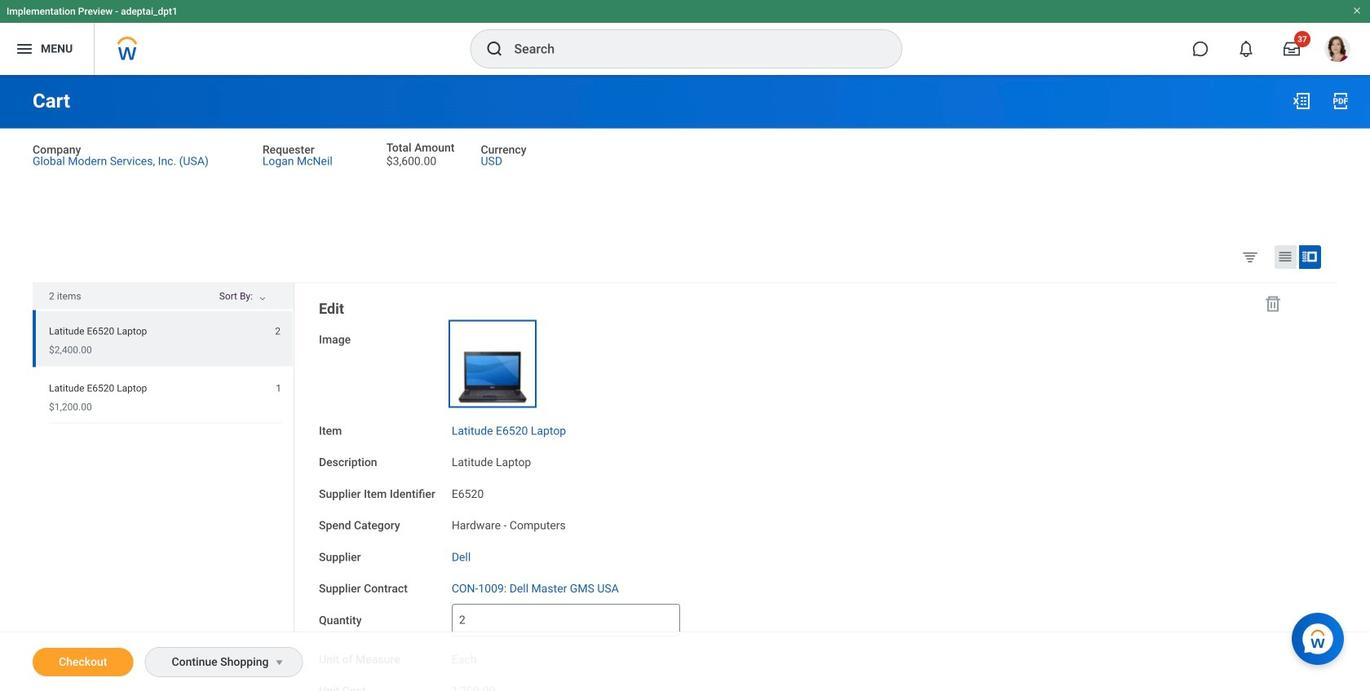 Task type: locate. For each thing, give the bounding box(es) containing it.
notifications large image
[[1238, 41, 1254, 57]]

main content
[[0, 75, 1370, 692]]

region
[[33, 283, 294, 692]]

search image
[[485, 39, 504, 59]]

hardware - computers element
[[452, 516, 566, 533]]

view printable version (pdf) image
[[1331, 91, 1351, 111]]

Toggle to Grid view radio
[[1275, 245, 1297, 269]]

banner
[[0, 0, 1370, 75]]

e6520.jpg image
[[452, 323, 533, 405]]

None text field
[[452, 604, 680, 637]]

close environment banner image
[[1352, 6, 1362, 15]]

arrow down image
[[272, 292, 292, 303]]

Toggle to List Detail view radio
[[1299, 245, 1321, 269]]

delete image
[[1263, 294, 1283, 313]]

option group
[[1238, 245, 1333, 272]]

toggle to list detail view image
[[1302, 249, 1318, 265]]

none text field inside the navigation pane region
[[452, 604, 680, 637]]



Task type: vqa. For each thing, say whether or not it's contained in the screenshot.
RULE
no



Task type: describe. For each thing, give the bounding box(es) containing it.
inbox large image
[[1284, 41, 1300, 57]]

caret down image
[[269, 657, 289, 670]]

profile logan mcneil image
[[1324, 36, 1351, 65]]

item list list box
[[33, 310, 294, 424]]

toggle to grid view image
[[1277, 249, 1293, 265]]

select to filter grid data image
[[1241, 248, 1259, 265]]

Search Workday  search field
[[514, 31, 868, 67]]

navigation pane region
[[294, 283, 1303, 692]]

justify image
[[15, 39, 34, 59]]

chevron down image
[[253, 296, 272, 307]]

export to excel image
[[1292, 91, 1311, 111]]



